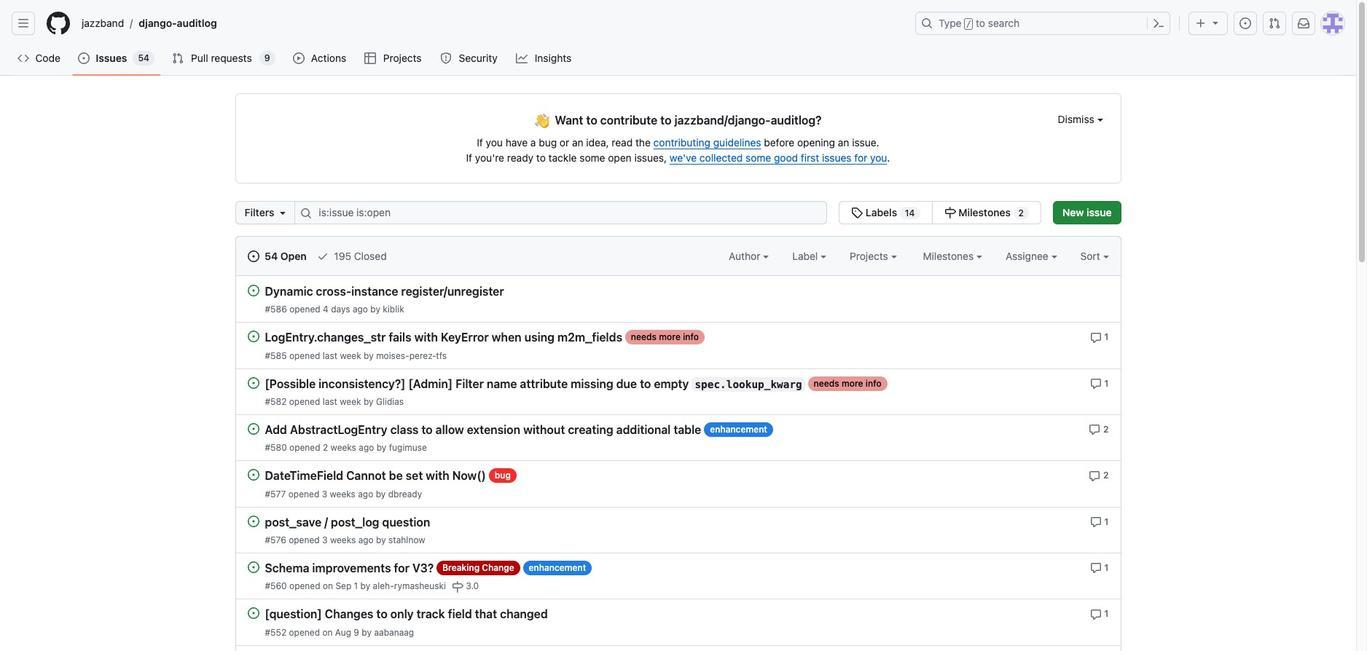 Task type: locate. For each thing, give the bounding box(es) containing it.
filters
[[245, 206, 274, 219]]

cross-
[[316, 285, 351, 298]]

info for [possible inconsistency?] [admin] filter name attribute missing due to empty
[[866, 378, 882, 389]]

0 horizontal spatial needs
[[631, 332, 657, 343]]

to inside if you have a bug or an idea, read the contributing guidelines before opening an issue. if you're ready to tackle some open issues, we've collected some good first issues for you .
[[536, 152, 546, 164]]

info
[[683, 332, 699, 343], [866, 378, 882, 389]]

projects
[[383, 52, 422, 64], [850, 250, 891, 262]]

3 comment image from the top
[[1090, 563, 1102, 575]]

1 vertical spatial projects
[[850, 250, 891, 262]]

label button
[[793, 249, 827, 264]]

3 open issue image from the top
[[247, 377, 259, 389]]

needs more info for [possible inconsistency?] [admin] filter name attribute missing due to empty
[[814, 378, 882, 389]]

9 inside [question] changes to only track field that changed #552             opened on aug 9 by aabanaag
[[354, 627, 359, 638]]

1 horizontal spatial more
[[842, 378, 864, 389]]

#580
[[265, 443, 287, 454]]

0 horizontal spatial for
[[394, 562, 410, 575]]

2 vertical spatial issue opened image
[[247, 251, 259, 262]]

1 horizontal spatial 9
[[354, 627, 359, 638]]

some down before
[[746, 152, 771, 164]]

4 comment image from the top
[[1090, 609, 1102, 621]]

triangle down image
[[277, 207, 289, 219]]

opened down [question]
[[289, 627, 320, 638]]

question
[[382, 516, 430, 529]]

1 open issue image from the top
[[247, 285, 259, 297]]

good
[[774, 152, 798, 164]]

6 open issue element from the top
[[247, 515, 259, 527]]

1 vertical spatial needs more info link
[[808, 377, 888, 391]]

class
[[390, 424, 419, 437]]

1 vertical spatial milestones
[[923, 250, 977, 262]]

weeks for abstractlogentry
[[331, 443, 356, 454]]

/ inside type / to search
[[966, 19, 972, 29]]

if you have a bug or an idea, read the contributing guidelines before opening an issue. if you're ready to tackle some open issues, we've collected some good first issues for you .
[[466, 136, 890, 164]]

0 vertical spatial bug
[[539, 136, 557, 149]]

dismiss button
[[1058, 112, 1103, 127]]

stahlnow
[[389, 535, 425, 546]]

last up abstractlogentry
[[323, 397, 337, 407]]

/ for type
[[966, 19, 972, 29]]

1 vertical spatial for
[[394, 562, 410, 575]]

issue opened image right triangle down icon
[[1240, 17, 1252, 29]]

0 horizontal spatial an
[[572, 136, 584, 149]]

you down issue. at right
[[870, 152, 887, 164]]

1 horizontal spatial enhancement
[[710, 424, 768, 435]]

be
[[389, 470, 403, 483]]

/ left django-
[[130, 17, 133, 30]]

0 vertical spatial git pull request image
[[1269, 17, 1281, 29]]

info for logentry.changes_str fails with keyerror when using m2m_fields
[[683, 332, 699, 343]]

by inside post_save / post_log question #576             opened 3 weeks ago by stahlnow
[[376, 535, 386, 546]]

enhancement link up changed at left bottom
[[523, 561, 592, 576]]

open issue image
[[247, 285, 259, 297], [247, 331, 259, 343], [247, 377, 259, 389], [247, 423, 259, 435], [247, 470, 259, 481], [247, 516, 259, 527]]

7 open issue element from the top
[[247, 561, 259, 574]]

0 horizontal spatial needs more info link
[[625, 330, 705, 345]]

1 open issue image from the top
[[247, 562, 259, 574]]

comment image
[[1090, 332, 1102, 344], [1090, 517, 1102, 528], [1090, 563, 1102, 575], [1090, 609, 1102, 621]]

1 week from the top
[[340, 350, 361, 361]]

54 left open
[[265, 250, 278, 262]]

weeks
[[331, 443, 356, 454], [330, 489, 356, 500], [330, 535, 356, 546]]

3 down datetimefield
[[322, 489, 327, 500]]

issue opened image left 54 open
[[247, 251, 259, 262]]

1 vertical spatial enhancement link
[[523, 561, 592, 576]]

insights link
[[510, 47, 579, 69]]

3 down post_save / post_log question link
[[322, 535, 328, 546]]

open issue image for [question] changes to only track field that changed
[[247, 608, 259, 620]]

1 1 link from the top
[[1090, 330, 1109, 344]]

with right set
[[426, 470, 450, 483]]

2 an from the left
[[838, 136, 850, 149]]

author button
[[729, 249, 769, 264]]

list
[[76, 12, 907, 35]]

if left you're
[[466, 152, 472, 164]]

bug right 'now()'
[[495, 470, 511, 481]]

opened down schema
[[289, 581, 320, 592]]

0 horizontal spatial git pull request image
[[172, 52, 184, 64]]

3.0
[[466, 581, 479, 592]]

#586
[[265, 304, 287, 315]]

security
[[459, 52, 498, 64]]

1 vertical spatial 54
[[265, 250, 278, 262]]

needs more info link for [possible inconsistency?] [admin] filter name attribute missing due to empty
[[808, 377, 888, 391]]

1 horizontal spatial info
[[866, 378, 882, 389]]

week up inconsistency?]
[[340, 350, 361, 361]]

0 vertical spatial issue opened image
[[1240, 17, 1252, 29]]

0 horizontal spatial 54
[[138, 52, 149, 63]]

on inside [question] changes to only track field that changed #552             opened on aug 9 by aabanaag
[[322, 627, 333, 638]]

code image
[[17, 52, 29, 64]]

2 some from the left
[[746, 152, 771, 164]]

1 horizontal spatial bug
[[539, 136, 557, 149]]

0 vertical spatial 9
[[264, 52, 270, 63]]

1 horizontal spatial needs more info link
[[808, 377, 888, 391]]

label
[[793, 250, 821, 262]]

aug
[[335, 627, 351, 638]]

ago down cannot at the left of the page
[[358, 489, 373, 500]]

5 1 link from the top
[[1090, 607, 1109, 621]]

by left moises-
[[364, 350, 374, 361]]

homepage image
[[47, 12, 70, 35]]

add abstractlogentry class to allow extension without creating additional table
[[265, 424, 702, 437]]

weeks down abstractlogentry
[[331, 443, 356, 454]]

comment image
[[1090, 378, 1102, 390], [1089, 424, 1101, 436], [1089, 471, 1101, 482]]

last for [possible inconsistency?] [admin] filter name attribute missing due to empty
[[323, 397, 337, 407]]

0 vertical spatial enhancement link
[[704, 423, 773, 437]]

by left fugimuse link
[[377, 443, 387, 454]]

0 vertical spatial week
[[340, 350, 361, 361]]

open issue element for schema improvements for v3?
[[247, 561, 259, 574]]

post_log
[[331, 516, 379, 529]]

1 vertical spatial enhancement
[[529, 563, 586, 574]]

2 open issue image from the top
[[247, 331, 259, 343]]

issue opened image inside 54 open 'link'
[[247, 251, 259, 262]]

actions
[[311, 52, 346, 64]]

git pull request image left notifications 'image'
[[1269, 17, 1281, 29]]

2 on from the top
[[322, 627, 333, 638]]

open issue element for datetimefield cannot be set with now()
[[247, 469, 259, 481]]

1 vertical spatial open issue image
[[247, 608, 259, 620]]

more for logentry.changes_str fails with keyerror when using m2m_fields
[[659, 332, 681, 343]]

1 horizontal spatial needs
[[814, 378, 840, 389]]

1 vertical spatial on
[[322, 627, 333, 638]]

fugimuse
[[389, 443, 427, 454]]

0 vertical spatial 54
[[138, 52, 149, 63]]

1 horizontal spatial for
[[855, 152, 868, 164]]

0 horizontal spatial /
[[130, 17, 133, 30]]

filters button
[[235, 201, 296, 225]]

1 vertical spatial week
[[340, 397, 361, 407]]

shield image
[[440, 52, 452, 64]]

1 vertical spatial 9
[[354, 627, 359, 638]]

0 vertical spatial open issue image
[[247, 562, 259, 574]]

first
[[801, 152, 820, 164]]

2 week from the top
[[340, 397, 361, 407]]

0 horizontal spatial some
[[580, 152, 605, 164]]

to right ready
[[536, 152, 546, 164]]

have
[[506, 136, 528, 149]]

an up the issues
[[838, 136, 850, 149]]

issue opened image
[[1240, 17, 1252, 29], [78, 52, 90, 64], [247, 251, 259, 262]]

1 horizontal spatial enhancement link
[[704, 423, 773, 437]]

2 2 link from the top
[[1089, 469, 1109, 482]]

milestones button
[[923, 249, 983, 264]]

1 vertical spatial weeks
[[330, 489, 356, 500]]

open issue element for add abstractlogentry class to allow extension without creating additional table
[[247, 423, 259, 435]]

inconsistency?]
[[319, 378, 406, 391]]

by down instance
[[371, 304, 380, 315]]

bug link
[[489, 469, 517, 483]]

0 horizontal spatial you
[[486, 136, 503, 149]]

0 vertical spatial on
[[323, 581, 333, 592]]

1 vertical spatial git pull request image
[[172, 52, 184, 64]]

1 on from the top
[[323, 581, 333, 592]]

9
[[264, 52, 270, 63], [354, 627, 359, 638]]

more for [possible inconsistency?] [admin] filter name attribute missing due to empty
[[842, 378, 864, 389]]

git pull request image for the rightmost "issue opened" icon
[[1269, 17, 1281, 29]]

#577             opened 3 weeks ago by dbready
[[265, 489, 422, 500]]

9 right aug
[[354, 627, 359, 638]]

on left aug
[[322, 627, 333, 638]]

2 inside milestones 2
[[1019, 208, 1024, 219]]

open issue image left [question]
[[247, 608, 259, 620]]

contribute
[[600, 114, 658, 127]]

graph image
[[516, 52, 528, 64]]

bug inside "link"
[[495, 470, 511, 481]]

milestones inside issue element
[[959, 206, 1011, 219]]

4
[[323, 304, 329, 315]]

bug right the a
[[539, 136, 557, 149]]

enhancement
[[710, 424, 768, 435], [529, 563, 586, 574]]

0 vertical spatial projects
[[383, 52, 422, 64]]

1 horizontal spatial 54
[[265, 250, 278, 262]]

9 left play image
[[264, 52, 270, 63]]

[possible
[[265, 378, 316, 391]]

0 vertical spatial milestones
[[959, 206, 1011, 219]]

milestones
[[959, 206, 1011, 219], [923, 250, 977, 262]]

to left only
[[376, 608, 388, 621]]

1 vertical spatial with
[[426, 470, 450, 483]]

5 open issue element from the top
[[247, 469, 259, 481]]

some
[[580, 152, 605, 164], [746, 152, 771, 164]]

5 open issue image from the top
[[247, 470, 259, 481]]

enhancement up changed at left bottom
[[529, 563, 586, 574]]

milestones inside popup button
[[923, 250, 977, 262]]

1 vertical spatial last
[[323, 397, 337, 407]]

3 1 link from the top
[[1090, 515, 1109, 528]]

enhancement link down the "spec.lookup_kwarg"
[[704, 423, 773, 437]]

projects right table 'image'
[[383, 52, 422, 64]]

2 comment image from the top
[[1090, 517, 1102, 528]]

#582
[[265, 397, 287, 407]]

2 vertical spatial comment image
[[1089, 471, 1101, 482]]

changed
[[500, 608, 548, 621]]

enhancement for the top enhancement link
[[710, 424, 768, 435]]

1 vertical spatial 2 link
[[1089, 469, 1109, 482]]

3 inside post_save / post_log question #576             opened 3 weeks ago by stahlnow
[[322, 535, 328, 546]]

git pull request image left pull
[[172, 52, 184, 64]]

1 horizontal spatial git pull request image
[[1269, 17, 1281, 29]]

👋 want to contribute to jazzband/django-auditlog?
[[535, 111, 822, 130]]

6 open issue image from the top
[[247, 516, 259, 527]]

enhancement down the "spec.lookup_kwarg"
[[710, 424, 768, 435]]

check image
[[317, 251, 328, 262]]

on left the sep
[[323, 581, 333, 592]]

milestone image
[[944, 207, 956, 219]]

2 last from the top
[[323, 397, 337, 407]]

needs more info link
[[625, 330, 705, 345], [808, 377, 888, 391]]

tag image
[[852, 207, 863, 219]]

for down issue. at right
[[855, 152, 868, 164]]

2 1 link from the top
[[1090, 377, 1109, 390]]

0 vertical spatial last
[[323, 350, 338, 361]]

1 vertical spatial you
[[870, 152, 887, 164]]

1 horizontal spatial /
[[325, 516, 328, 529]]

if up you're
[[477, 136, 483, 149]]

git pull request image
[[1269, 17, 1281, 29], [172, 52, 184, 64]]

author
[[729, 250, 763, 262]]

dynamic
[[265, 285, 313, 298]]

needs more info link for logentry.changes_str fails with keyerror when using m2m_fields
[[625, 330, 705, 345]]

[question] changes to only track field that changed #552             opened on aug 9 by aabanaag
[[265, 608, 548, 638]]

opened left "4" on the left of the page
[[290, 304, 320, 315]]

extension
[[467, 424, 521, 437]]

projects inside popup button
[[850, 250, 891, 262]]

needs for [possible inconsistency?] [admin] filter name attribute missing due to empty
[[814, 378, 840, 389]]

54 right issues
[[138, 52, 149, 63]]

using
[[525, 331, 555, 345]]

new
[[1063, 206, 1084, 219]]

we've collected some good first issues for you link
[[670, 152, 887, 164]]

1 horizontal spatial projects
[[850, 250, 891, 262]]

0 vertical spatial for
[[855, 152, 868, 164]]

0 horizontal spatial bug
[[495, 470, 511, 481]]

2 open issue image from the top
[[247, 608, 259, 620]]

2 open issue element from the top
[[247, 330, 259, 343]]

1 vertical spatial bug
[[495, 470, 511, 481]]

command palette image
[[1153, 17, 1165, 29]]

comment image for schema improvements for v3?
[[1090, 563, 1102, 575]]

/ inside jazzband / django-auditlog
[[130, 17, 133, 30]]

open issue element for dynamic cross-instance register/unregister
[[247, 284, 259, 297]]

3 open issue element from the top
[[247, 377, 259, 389]]

weeks down post_save / post_log question link
[[330, 535, 356, 546]]

to up contributing
[[661, 114, 672, 127]]

0 vertical spatial you
[[486, 136, 503, 149]]

2 link for datetimefield cannot be set with now()
[[1089, 469, 1109, 482]]

fugimuse link
[[389, 443, 427, 454]]

0 vertical spatial 2 link
[[1089, 423, 1109, 436]]

last down logentry.changes_str
[[323, 350, 338, 361]]

1 open issue element from the top
[[247, 284, 259, 297]]

1 vertical spatial 3
[[322, 535, 328, 546]]

0 vertical spatial weeks
[[331, 443, 356, 454]]

milestones right milestone image
[[959, 206, 1011, 219]]

labels 14
[[863, 206, 915, 219]]

week down inconsistency?]
[[340, 397, 361, 407]]

2 horizontal spatial /
[[966, 19, 972, 29]]

aabanaag
[[374, 627, 414, 638]]

4 open issue element from the top
[[247, 423, 259, 435]]

3
[[322, 489, 327, 500], [322, 535, 328, 546]]

8 open issue element from the top
[[247, 607, 259, 620]]

1 horizontal spatial an
[[838, 136, 850, 149]]

1 horizontal spatial some
[[746, 152, 771, 164]]

with up perez-
[[415, 331, 438, 345]]

open issue image
[[247, 562, 259, 574], [247, 608, 259, 620]]

None search field
[[235, 201, 1042, 225]]

moises-
[[376, 350, 409, 361]]

0 vertical spatial needs
[[631, 332, 657, 343]]

an right or
[[572, 136, 584, 149]]

milestones down milestone image
[[923, 250, 977, 262]]

missing
[[571, 378, 614, 391]]

0 vertical spatial more
[[659, 332, 681, 343]]

open issue element for [possible inconsistency?] [admin] filter name attribute missing due to empty
[[247, 377, 259, 389]]

1 vertical spatial if
[[466, 152, 472, 164]]

dynamic cross-instance register/unregister #586             opened 4 days ago by kiblik
[[265, 285, 504, 315]]

open issue element
[[247, 284, 259, 297], [247, 330, 259, 343], [247, 377, 259, 389], [247, 423, 259, 435], [247, 469, 259, 481], [247, 515, 259, 527], [247, 561, 259, 574], [247, 607, 259, 620]]

1 2 link from the top
[[1089, 423, 1109, 436]]

search image
[[301, 208, 312, 219]]

1 vertical spatial needs
[[814, 378, 840, 389]]

datetimefield cannot be set with now() link
[[265, 470, 486, 483]]

days
[[331, 304, 350, 315]]

open issue image left schema
[[247, 562, 259, 574]]

dbready
[[388, 489, 422, 500]]

weeks up post_save / post_log question link
[[330, 489, 356, 500]]

1
[[1105, 332, 1109, 343], [1105, 378, 1109, 389], [1105, 517, 1109, 527], [1105, 563, 1109, 574], [354, 581, 358, 592], [1105, 609, 1109, 620]]

0 vertical spatial comment image
[[1090, 378, 1102, 390]]

issue.
[[852, 136, 880, 149]]

contributing
[[654, 136, 711, 149]]

to right want at the left of the page
[[586, 114, 598, 127]]

4 1 link from the top
[[1090, 561, 1109, 575]]

0 vertical spatial needs more info link
[[625, 330, 705, 345]]

4 open issue image from the top
[[247, 423, 259, 435]]

1 vertical spatial more
[[842, 378, 864, 389]]

improvements
[[312, 562, 391, 575]]

0 horizontal spatial issue opened image
[[78, 52, 90, 64]]

issue opened image left issues
[[78, 52, 90, 64]]

cannot
[[346, 470, 386, 483]]

milestones for milestones 2
[[959, 206, 1011, 219]]

0 vertical spatial enhancement
[[710, 424, 768, 435]]

1 last from the top
[[323, 350, 338, 361]]

👋
[[535, 111, 549, 130]]

1 horizontal spatial issue opened image
[[247, 251, 259, 262]]

1 comment image from the top
[[1090, 332, 1102, 344]]

idea,
[[586, 136, 609, 149]]

0 horizontal spatial more
[[659, 332, 681, 343]]

1 vertical spatial needs more info
[[814, 378, 882, 389]]

0 horizontal spatial projects
[[383, 52, 422, 64]]

/
[[130, 17, 133, 30], [966, 19, 972, 29], [325, 516, 328, 529]]

some down the idea, at left
[[580, 152, 605, 164]]

/ right type
[[966, 19, 972, 29]]

projects down labels
[[850, 250, 891, 262]]

for up aleh-rymasheuski link
[[394, 562, 410, 575]]

54 inside 'link'
[[265, 250, 278, 262]]

open
[[281, 250, 307, 262]]

0 horizontal spatial needs more info
[[631, 332, 699, 343]]

ago up cannot at the left of the page
[[359, 443, 374, 454]]

/ left "post_log"
[[325, 516, 328, 529]]

triangle down image
[[1210, 17, 1222, 28]]

2 vertical spatial weeks
[[330, 535, 356, 546]]

new issue
[[1063, 206, 1112, 219]]

open issue image for schema improvements for v3?
[[247, 562, 259, 574]]

2 link
[[1089, 423, 1109, 436], [1089, 469, 1109, 482]]

ago right days
[[353, 304, 368, 315]]

milestones for milestones
[[923, 250, 977, 262]]

you up you're
[[486, 136, 503, 149]]

security link
[[434, 47, 505, 69]]

0 vertical spatial needs more info
[[631, 332, 699, 343]]

#576
[[265, 535, 286, 546]]

you
[[486, 136, 503, 149], [870, 152, 887, 164]]

1 vertical spatial comment image
[[1089, 424, 1101, 436]]

by left stahlnow
[[376, 535, 386, 546]]

1 horizontal spatial if
[[477, 136, 483, 149]]

by right aug
[[362, 627, 372, 638]]

1 link for schema improvements for v3?
[[1090, 561, 1109, 575]]

1 horizontal spatial needs more info
[[814, 378, 882, 389]]

kiblik
[[383, 304, 404, 315]]

comment image for [question] changes to only track field that changed
[[1090, 609, 1102, 621]]

0 vertical spatial info
[[683, 332, 699, 343]]

0 horizontal spatial info
[[683, 332, 699, 343]]

needs
[[631, 332, 657, 343], [814, 378, 840, 389]]

0 horizontal spatial enhancement
[[529, 563, 586, 574]]

ago down "post_log"
[[358, 535, 374, 546]]

kiblik link
[[383, 304, 404, 315]]

opened down post_save at the left of page
[[289, 535, 320, 546]]

1 vertical spatial info
[[866, 378, 882, 389]]

/ inside post_save / post_log question #576             opened 3 weeks ago by stahlnow
[[325, 516, 328, 529]]



Task type: vqa. For each thing, say whether or not it's contained in the screenshot.


Task type: describe. For each thing, give the bounding box(es) containing it.
week for logentry.changes_str fails with keyerror when using m2m_fields
[[340, 350, 361, 361]]

a
[[531, 136, 536, 149]]

glidias link
[[376, 397, 404, 407]]

54 for 54 open
[[265, 250, 278, 262]]

weeks inside post_save / post_log question #576             opened 3 weeks ago by stahlnow
[[330, 535, 356, 546]]

open issue element for post_save / post_log question
[[247, 515, 259, 527]]

54 open
[[262, 250, 307, 262]]

0 horizontal spatial 9
[[264, 52, 270, 63]]

now()
[[452, 470, 486, 483]]

sort
[[1081, 250, 1101, 262]]

breaking change link
[[437, 561, 520, 576]]

keyerror
[[441, 331, 489, 345]]

milestones 2
[[956, 206, 1024, 219]]

tfs
[[436, 350, 447, 361]]

1 some from the left
[[580, 152, 605, 164]]

3.0 link
[[452, 580, 479, 594]]

.
[[887, 152, 890, 164]]

#582             opened last week by glidias
[[265, 397, 404, 407]]

stahlnow link
[[389, 535, 425, 546]]

needs for logentry.changes_str fails with keyerror when using m2m_fields
[[631, 332, 657, 343]]

Search all issues text field
[[295, 201, 827, 225]]

for inside if you have a bug or an idea, read the contributing guidelines before opening an issue. if you're ready to tackle some open issues, we've collected some good first issues for you .
[[855, 152, 868, 164]]

collected
[[700, 152, 743, 164]]

1 vertical spatial issue opened image
[[78, 52, 90, 64]]

to right the class
[[422, 424, 433, 437]]

django-auditlog link
[[133, 12, 223, 35]]

play image
[[293, 52, 304, 64]]

dynamic cross-instance register/unregister link
[[265, 285, 504, 298]]

creating
[[568, 424, 614, 437]]

glidias
[[376, 397, 404, 407]]

breaking
[[443, 563, 480, 574]]

notifications image
[[1298, 17, 1310, 29]]

logentry.changes_str
[[265, 331, 386, 345]]

2 horizontal spatial issue opened image
[[1240, 17, 1252, 29]]

open issue image for [possible inconsistency?] [admin] filter name attribute missing due to empty
[[247, 377, 259, 389]]

open issue image for logentry.changes_str fails with keyerror when using m2m_fields
[[247, 331, 259, 343]]

opened inside [question] changes to only track field that changed #552             opened on aug 9 by aabanaag
[[289, 627, 320, 638]]

you're
[[475, 152, 504, 164]]

1 link for [question] changes to only track field that changed
[[1090, 607, 1109, 621]]

we've
[[670, 152, 697, 164]]

projects link
[[359, 47, 429, 69]]

195
[[334, 250, 351, 262]]

before
[[764, 136, 795, 149]]

change
[[482, 563, 514, 574]]

contributing guidelines link
[[654, 136, 761, 149]]

requests
[[211, 52, 252, 64]]

enhancement for the left enhancement link
[[529, 563, 586, 574]]

#560
[[265, 581, 287, 592]]

#580             opened 2 weeks ago by fugimuse
[[265, 443, 427, 454]]

track
[[417, 608, 445, 621]]

/ for jazzband
[[130, 17, 133, 30]]

Issues search field
[[295, 201, 827, 225]]

[admin]
[[409, 378, 453, 391]]

week for [possible inconsistency?] [admin] filter name attribute missing due to empty
[[340, 397, 361, 407]]

logentry.changes_str fails with keyerror when using m2m_fields link
[[265, 331, 623, 345]]

django-
[[139, 17, 177, 29]]

or
[[560, 136, 569, 149]]

the
[[636, 136, 651, 149]]

read
[[612, 136, 633, 149]]

opened down [possible
[[289, 397, 320, 407]]

dismiss
[[1058, 113, 1097, 125]]

by inside [question] changes to only track field that changed #552             opened on aug 9 by aabanaag
[[362, 627, 372, 638]]

to inside [question] changes to only track field that changed #552             opened on aug 9 by aabanaag
[[376, 608, 388, 621]]

open issue image for datetimefield cannot be set with now()
[[247, 470, 259, 481]]

by left aleh-
[[361, 581, 370, 592]]

opened down datetimefield
[[288, 489, 319, 500]]

jazzband/django-
[[675, 114, 771, 127]]

open issue image for dynamic cross-instance register/unregister
[[247, 285, 259, 297]]

open issue element for logentry.changes_str fails with keyerror when using m2m_fields
[[247, 330, 259, 343]]

opened inside post_save / post_log question #576             opened 3 weeks ago by stahlnow
[[289, 535, 320, 546]]

#577
[[265, 489, 286, 500]]

comment image inside 1 link
[[1090, 378, 1102, 390]]

open issue image for post_save / post_log question
[[247, 516, 259, 527]]

0 horizontal spatial if
[[466, 152, 472, 164]]

dbready link
[[388, 489, 422, 500]]

code
[[35, 52, 60, 64]]

tackle
[[549, 152, 577, 164]]

v3?
[[412, 562, 434, 575]]

post_save
[[265, 516, 322, 529]]

opening
[[797, 136, 835, 149]]

jazzband link
[[76, 12, 130, 35]]

comment image for post_save / post_log question
[[1090, 517, 1102, 528]]

by inside dynamic cross-instance register/unregister #586             opened 4 days ago by kiblik
[[371, 304, 380, 315]]

none search field containing filters
[[235, 201, 1042, 225]]

issue element
[[839, 201, 1042, 225]]

pull
[[191, 52, 208, 64]]

0 vertical spatial if
[[477, 136, 483, 149]]

git pull request image for "issue opened" icon to the middle
[[172, 52, 184, 64]]

list containing jazzband
[[76, 12, 907, 35]]

opened up datetimefield
[[289, 443, 320, 454]]

new issue link
[[1053, 201, 1122, 225]]

#552
[[265, 627, 287, 638]]

ago inside post_save / post_log question #576             opened 3 weeks ago by stahlnow
[[358, 535, 374, 546]]

moises-perez-tfs link
[[376, 350, 447, 361]]

to right due at the bottom left of page
[[640, 378, 651, 391]]

perez-
[[409, 350, 436, 361]]

1 link for post_save / post_log question
[[1090, 515, 1109, 528]]

0 vertical spatial 3
[[322, 489, 327, 500]]

comment image for add abstractlogentry class to allow extension without creating additional table
[[1089, 424, 1101, 436]]

1 an from the left
[[572, 136, 584, 149]]

#560             opened on sep 1 by aleh-rymasheuski
[[265, 581, 446, 592]]

/ for post_save
[[325, 516, 328, 529]]

#585             opened last week by moises-perez-tfs
[[265, 350, 447, 361]]

labels
[[866, 206, 897, 219]]

54 for 54
[[138, 52, 149, 63]]

code link
[[12, 47, 67, 69]]

0 vertical spatial with
[[415, 331, 438, 345]]

opened down logentry.changes_str
[[289, 350, 320, 361]]

changes
[[325, 608, 374, 621]]

plus image
[[1196, 17, 1207, 29]]

milestone image
[[452, 582, 464, 594]]

#585
[[265, 350, 287, 361]]

1 horizontal spatial you
[[870, 152, 887, 164]]

table image
[[365, 52, 376, 64]]

want
[[555, 114, 583, 127]]

issues,
[[635, 152, 667, 164]]

datetimefield
[[265, 470, 343, 483]]

bug inside if you have a bug or an idea, read the contributing guidelines before opening an issue. if you're ready to tackle some open issues, we've collected some good first issues for you .
[[539, 136, 557, 149]]

54 open link
[[247, 249, 307, 264]]

aleh-rymasheuski link
[[373, 581, 446, 592]]

auditlog
[[177, 17, 217, 29]]

by down datetimefield cannot be set with now() in the bottom left of the page
[[376, 489, 386, 500]]

0 horizontal spatial enhancement link
[[523, 561, 592, 576]]

auditlog?
[[771, 114, 822, 127]]

last for logentry.changes_str fails with keyerror when using m2m_fields
[[323, 350, 338, 361]]

open issue image for add abstractlogentry class to allow extension without creating additional table
[[247, 423, 259, 435]]

opened inside dynamic cross-instance register/unregister #586             opened 4 days ago by kiblik
[[290, 304, 320, 315]]

14
[[905, 208, 915, 219]]

closed
[[354, 250, 387, 262]]

rymasheuski
[[394, 581, 446, 592]]

to left "search"
[[976, 17, 986, 29]]

jazzband
[[82, 17, 124, 29]]

add
[[265, 424, 287, 437]]

issue
[[1087, 206, 1112, 219]]

additional
[[616, 424, 671, 437]]

[question] changes to only track field that changed link
[[265, 608, 548, 621]]

spec.lookup_kwarg
[[695, 379, 802, 391]]

ago inside dynamic cross-instance register/unregister #586             opened 4 days ago by kiblik
[[353, 304, 368, 315]]

allow
[[436, 424, 464, 437]]

open issue element for [question] changes to only track field that changed
[[247, 607, 259, 620]]

aleh-
[[373, 581, 394, 592]]

needs more info for logentry.changes_str fails with keyerror when using m2m_fields
[[631, 332, 699, 343]]

logentry.changes_str fails with keyerror when using m2m_fields
[[265, 331, 623, 345]]

attribute
[[520, 378, 568, 391]]

schema
[[265, 562, 309, 575]]

by down inconsistency?]
[[364, 397, 374, 407]]

weeks for cannot
[[330, 489, 356, 500]]

when
[[492, 331, 522, 345]]

2 link for add abstractlogentry class to allow extension without creating additional table
[[1089, 423, 1109, 436]]

post_save / post_log question link
[[265, 516, 430, 529]]

comment image for datetimefield cannot be set with now()
[[1089, 471, 1101, 482]]



